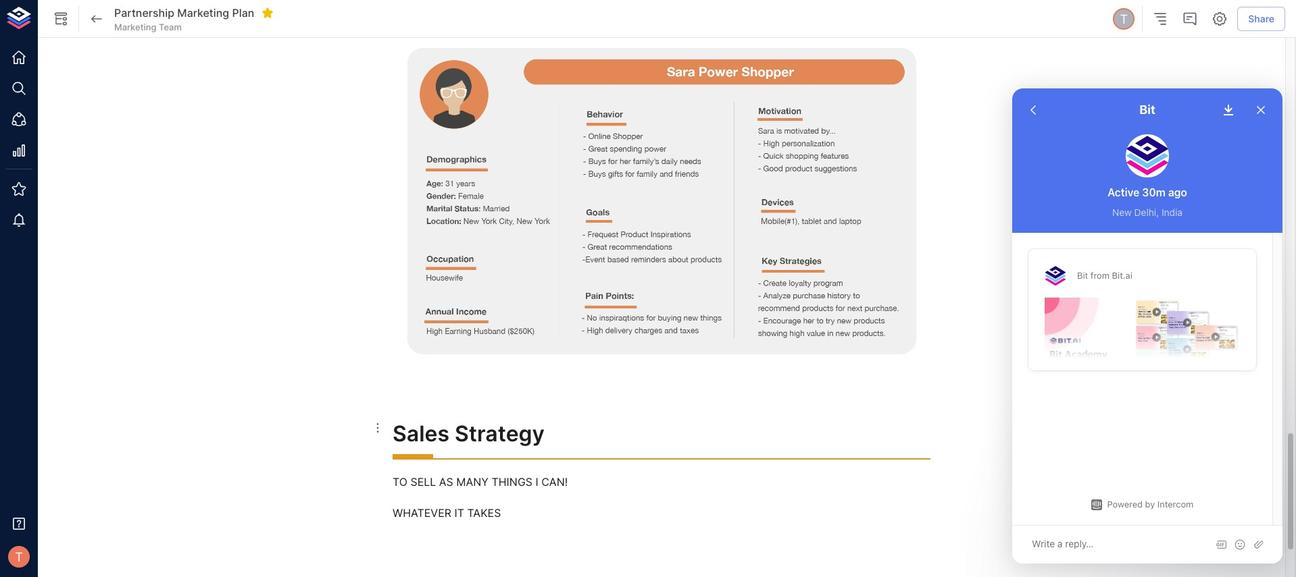Task type: locate. For each thing, give the bounding box(es) containing it.
0 horizontal spatial marketing
[[114, 22, 157, 32]]

marketing down partnership
[[114, 22, 157, 32]]

team
[[159, 22, 182, 32]]

table of contents image
[[1153, 11, 1169, 27]]

1 horizontal spatial marketing
[[177, 6, 229, 19]]

things
[[492, 476, 533, 489]]

marketing team
[[114, 22, 182, 32]]

1 vertical spatial marketing
[[114, 22, 157, 32]]

0 horizontal spatial t
[[15, 550, 23, 565]]

0 horizontal spatial t button
[[4, 543, 34, 573]]

whatever it takes
[[393, 507, 501, 521]]

marketing
[[177, 6, 229, 19], [114, 22, 157, 32]]

comments image
[[1182, 11, 1199, 27]]

as
[[439, 476, 453, 489]]

sales strategy
[[393, 421, 545, 448]]

whatever
[[393, 507, 452, 521]]

marketing up team
[[177, 6, 229, 19]]

i
[[536, 476, 539, 489]]

1 horizontal spatial t button
[[1111, 6, 1137, 32]]

can!
[[542, 476, 568, 489]]

marketing team link
[[114, 21, 182, 33]]

1 horizontal spatial t
[[1120, 11, 1128, 26]]

partnership
[[114, 6, 174, 19]]

t button
[[1111, 6, 1137, 32], [4, 543, 34, 573]]

strategy
[[455, 421, 545, 448]]

dialog
[[1013, 89, 1283, 564]]

t
[[1120, 11, 1128, 26], [15, 550, 23, 565]]

plan
[[232, 6, 254, 19]]

takes
[[467, 507, 501, 521]]

many
[[456, 476, 489, 489]]

partnership marketing plan
[[114, 6, 254, 19]]

1 vertical spatial t
[[15, 550, 23, 565]]

1 vertical spatial t button
[[4, 543, 34, 573]]

0 vertical spatial t
[[1120, 11, 1128, 26]]



Task type: vqa. For each thing, say whether or not it's contained in the screenshot.
Favorite image
no



Task type: describe. For each thing, give the bounding box(es) containing it.
to sell as many things i can!
[[393, 476, 568, 489]]

show wiki image
[[53, 11, 69, 27]]

remove favorite image
[[262, 7, 274, 19]]

share
[[1249, 13, 1275, 24]]

it
[[455, 507, 464, 521]]

sales
[[393, 421, 450, 448]]

0 vertical spatial t button
[[1111, 6, 1137, 32]]

settings image
[[1212, 11, 1228, 27]]

sell
[[411, 476, 436, 489]]

go back image
[[89, 11, 105, 27]]

to
[[393, 476, 408, 489]]

share button
[[1238, 7, 1286, 31]]

0 vertical spatial marketing
[[177, 6, 229, 19]]



